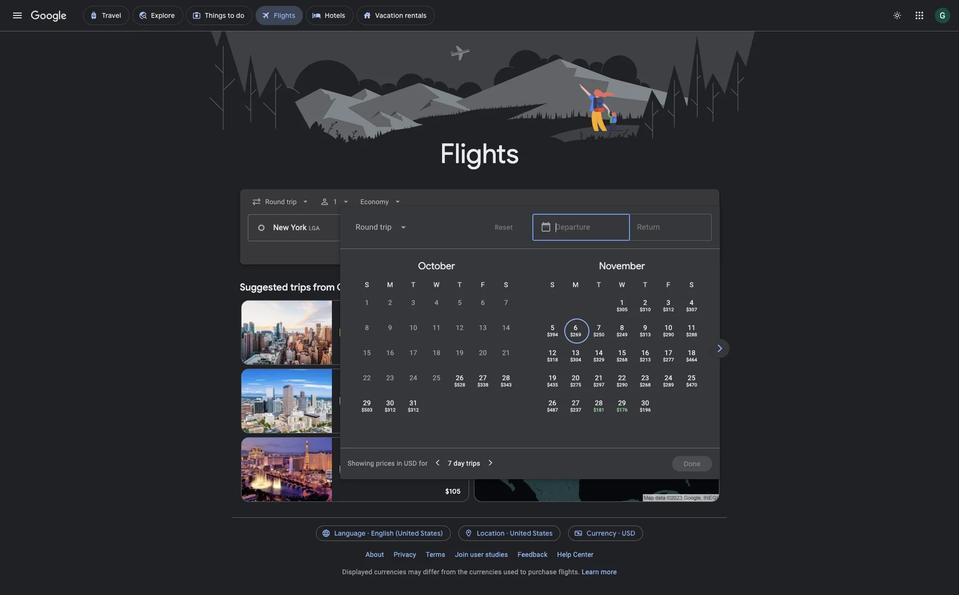 Task type: locate. For each thing, give the bounding box(es) containing it.
f inside october row group
[[481, 281, 485, 289]]

sat, oct 28 element
[[502, 373, 510, 383]]

2 9 from the left
[[643, 324, 647, 332]]

1 3 from the left
[[411, 299, 415, 307]]

16
[[386, 349, 394, 357], [641, 349, 649, 357]]

0 vertical spatial 26
[[456, 374, 464, 382]]

24 inside button
[[409, 374, 417, 382]]

suggested trips from charlotte
[[240, 282, 379, 294]]

5 button
[[448, 298, 471, 321]]

3 inside 3 $312
[[667, 299, 670, 307]]

min right prices
[[396, 466, 407, 474]]

1 horizontal spatial $312
[[408, 408, 419, 413]]

1 horizontal spatial m
[[573, 281, 579, 289]]

3 inside button
[[411, 299, 415, 307]]

18 button
[[425, 348, 448, 372]]

1 horizontal spatial 26
[[549, 400, 556, 407]]

sat, oct 7 element
[[504, 298, 508, 308]]

mon, oct 23 element
[[386, 373, 394, 383]]

, 329 us dollars element
[[593, 358, 604, 363]]

currencies down privacy link on the bottom of the page
[[374, 569, 406, 576]]

, 394 us dollars element
[[547, 332, 558, 338]]

sat, nov 18 element
[[688, 348, 696, 358]]

19 $435
[[547, 374, 558, 388]]

0 horizontal spatial 6
[[383, 319, 387, 327]]

12 inside 12 $318
[[549, 349, 556, 357]]

22 up 13 – 20,
[[363, 374, 371, 382]]

23 down $213
[[641, 374, 649, 382]]

10 down 3 $312
[[665, 324, 672, 332]]

, 290 us dollars element
[[663, 332, 674, 338], [617, 383, 628, 388]]

1 vertical spatial 21
[[595, 374, 603, 382]]

9 inside 9 $313
[[643, 324, 647, 332]]

14
[[502, 324, 510, 332], [595, 349, 603, 357]]

30 down 2024 at the left of page
[[386, 400, 394, 407]]

2 m from the left
[[573, 281, 579, 289]]

15 down $249
[[618, 349, 626, 357]]

, 503 us dollars element
[[361, 408, 372, 413]]

1 vertical spatial trips
[[466, 460, 480, 468]]

1 vertical spatial 27
[[572, 400, 580, 407]]

2 horizontal spatial , 312 us dollars element
[[663, 307, 674, 313]]

7 right "fri, oct 6" element
[[504, 299, 508, 307]]

f right "explore"
[[667, 281, 670, 289]]

grid containing october
[[344, 253, 900, 454]]

11 for 11
[[433, 324, 440, 332]]

, 277 us dollars element
[[663, 358, 674, 363]]

0 vertical spatial , 268 us dollars element
[[617, 358, 628, 363]]

0 horizontal spatial 21
[[502, 349, 510, 357]]

1 horizontal spatial 24
[[665, 374, 672, 382]]

20 inside "20 $275"
[[572, 374, 580, 382]]

4 down 2024 at the left of page
[[383, 398, 387, 405]]

1 horizontal spatial 2
[[643, 299, 647, 307]]

1 23 from the left
[[386, 374, 394, 382]]

30 $312
[[385, 400, 396, 413]]

23 – 29
[[354, 457, 377, 464]]

t up tue, oct 3 element
[[411, 281, 415, 289]]

9 for 9
[[388, 324, 392, 332]]

19
[[456, 349, 464, 357], [549, 374, 556, 382]]

15 $268
[[617, 349, 628, 363]]

0 horizontal spatial 13
[[479, 324, 487, 332]]

2 button
[[379, 298, 402, 321]]

5
[[458, 299, 462, 307], [551, 324, 554, 332], [376, 466, 380, 474]]

30 for 30 $312
[[386, 400, 394, 407]]

, 249 us dollars element
[[617, 332, 628, 338]]

15 button
[[355, 348, 379, 372]]

1 vertical spatial 26
[[549, 400, 556, 407]]

$487
[[547, 408, 558, 413]]

1 inside 1 $305
[[620, 299, 624, 307]]

59 US dollars text field
[[449, 350, 461, 359]]

1
[[333, 198, 337, 206], [365, 299, 369, 307], [620, 299, 624, 307], [383, 329, 387, 337], [397, 398, 401, 405], [351, 466, 355, 474]]

28 inside 28 $343
[[502, 374, 510, 382]]

6 left mon, oct 9 element
[[383, 319, 387, 327]]

2 3 from the left
[[667, 299, 670, 307]]

15 down 8 button on the bottom left of page
[[363, 349, 371, 357]]

1 vertical spatial $290
[[617, 383, 628, 388]]

18 inside button
[[433, 349, 440, 357]]

from inside region
[[313, 282, 335, 294]]

26 up $487
[[549, 400, 556, 407]]

0 vertical spatial $268
[[617, 358, 628, 363]]

1 horizontal spatial 15
[[618, 349, 626, 357]]

privacy link
[[389, 547, 421, 563]]

trips right day on the bottom
[[466, 460, 480, 468]]

2 8 from the left
[[620, 324, 624, 332]]

1 vertical spatial 14
[[595, 349, 603, 357]]

november
[[599, 260, 645, 273]]

f up "fri, oct 6" element
[[481, 281, 485, 289]]

2 vertical spatial 7
[[448, 460, 452, 468]]

11 inside 11 button
[[433, 324, 440, 332]]

, 213 us dollars element
[[640, 358, 651, 363]]

1 18 from the left
[[433, 349, 440, 357]]

11 up $288
[[688, 324, 696, 332]]

21 for 21
[[502, 349, 510, 357]]

1 vertical spatial 7
[[597, 324, 601, 332]]

7 left day on the bottom
[[448, 460, 452, 468]]

13 for 13 $304
[[572, 349, 580, 357]]

29 up , 176 us dollars element
[[618, 400, 626, 407]]

$213
[[640, 358, 651, 363]]

10 inside button
[[409, 324, 417, 332]]

19 button
[[448, 348, 471, 372]]

nov down las
[[340, 457, 352, 464]]

1 horizontal spatial , 312 us dollars element
[[408, 408, 419, 413]]

main menu image
[[12, 10, 23, 21]]

hr
[[389, 329, 395, 337], [389, 398, 395, 405], [382, 466, 388, 474]]

showing
[[348, 460, 374, 468]]

, 435 us dollars element
[[547, 383, 558, 388]]

, 312 us dollars element for 31
[[408, 408, 419, 413]]

learn
[[582, 569, 599, 576]]

1 vertical spatial 13
[[572, 349, 580, 357]]

mon, oct 16 element
[[386, 348, 394, 358]]

6 inside button
[[481, 299, 485, 307]]

help center link
[[552, 547, 598, 563]]

Return text field
[[637, 215, 704, 241]]

0 horizontal spatial 23
[[386, 374, 394, 382]]

2 30 from the left
[[641, 400, 649, 407]]

1 t from the left
[[411, 281, 415, 289]]

1 16 from the left
[[386, 349, 394, 357]]

f inside november row group
[[667, 281, 670, 289]]

22 down 15 $268
[[618, 374, 626, 382]]

, 250 us dollars element
[[593, 332, 604, 338]]

0 vertical spatial 5
[[458, 299, 462, 307]]

11 inside 11 $288
[[688, 324, 696, 332]]

1 9 from the left
[[388, 324, 392, 332]]

16 up $213
[[641, 349, 649, 357]]

0 horizontal spatial usd
[[404, 460, 417, 468]]

1 25 from the left
[[433, 374, 440, 382]]

26 inside 26 $487
[[549, 400, 556, 407]]

4 $307
[[686, 299, 697, 313]]

14 for 14 $329
[[595, 349, 603, 357]]

, 343 us dollars element
[[501, 383, 512, 388]]

0 horizontal spatial 3
[[411, 299, 415, 307]]

17 inside 17 $277
[[665, 349, 672, 357]]

21 inside button
[[502, 349, 510, 357]]

grid inside flight search field
[[344, 253, 900, 454]]

nov
[[340, 319, 352, 327], [340, 457, 352, 464]]

sun, nov 19 element
[[549, 373, 556, 383]]

currencies down join user studies
[[469, 569, 502, 576]]

3 t from the left
[[597, 281, 601, 289]]

28 up the $181
[[595, 400, 603, 407]]

 image
[[373, 465, 375, 475]]

21
[[502, 349, 510, 357], [595, 374, 603, 382]]

thu, oct 19 element
[[456, 348, 464, 358]]

2 inside 2 $310
[[643, 299, 647, 307]]

t down november
[[597, 281, 601, 289]]

30
[[386, 400, 394, 407], [641, 400, 649, 407]]

wed, oct 25 element
[[433, 373, 440, 383]]

12 button
[[448, 323, 471, 346]]

2 29 from the left
[[618, 400, 626, 407]]

0 vertical spatial nov
[[340, 319, 352, 327]]

22 inside button
[[363, 374, 371, 382]]

fri, oct 6 element
[[481, 298, 485, 308]]

language
[[334, 530, 366, 538]]

4 inside 4 $307
[[690, 299, 694, 307]]

7 inside button
[[504, 299, 508, 307]]

13 up , 304 us dollars 'element'
[[572, 349, 580, 357]]

wed, oct 11 element
[[433, 323, 440, 333]]

$503
[[361, 408, 372, 413]]

24 for 24
[[409, 374, 417, 382]]

1 horizontal spatial from
[[441, 569, 456, 576]]

change appearance image
[[886, 4, 909, 27]]

1 8 from the left
[[365, 324, 369, 332]]

$249
[[617, 332, 628, 338]]

$268 up thu, nov 30 element
[[640, 383, 651, 388]]

2 11 from the left
[[688, 324, 696, 332]]

5 inside 5 $394
[[551, 324, 554, 332]]

day
[[454, 460, 465, 468]]

105 US dollars text field
[[445, 488, 461, 496]]

1 10 from the left
[[409, 324, 417, 332]]

, 310 us dollars element
[[640, 307, 651, 313]]

5 left "fri, oct 6" element
[[458, 299, 462, 307]]

23 inside 23 button
[[386, 374, 394, 382]]

17 down '10' button at the bottom left
[[409, 349, 417, 357]]

1 horizontal spatial 29
[[618, 400, 626, 407]]

1 22 from the left
[[363, 374, 371, 382]]

23 up 2024 at the left of page
[[386, 374, 394, 382]]

4 left in
[[390, 466, 394, 474]]

3 left the "wed, oct 4" "element"
[[411, 299, 415, 307]]

1 11 from the left
[[433, 324, 440, 332]]

2 2 from the left
[[643, 299, 647, 307]]

nov down the new
[[340, 319, 352, 327]]

1 horizontal spatial 5
[[458, 299, 462, 307]]

2 vertical spatial min
[[396, 466, 407, 474]]

min down 24 button
[[403, 398, 414, 405]]

2 16 from the left
[[641, 349, 649, 357]]

25 $470
[[686, 374, 697, 388]]

1 horizontal spatial 10
[[665, 324, 672, 332]]

nonstop down nov 30 – dec 6
[[351, 329, 378, 337]]

8 $249
[[617, 324, 628, 338]]

row
[[355, 290, 518, 321], [610, 290, 703, 321], [355, 319, 518, 346], [541, 319, 703, 346], [355, 344, 518, 372], [541, 344, 703, 372], [355, 369, 518, 397], [541, 369, 703, 397], [355, 394, 425, 422], [541, 394, 657, 422]]

14 inside 14 $329
[[595, 349, 603, 357]]

sun, nov 5 element
[[551, 323, 554, 333]]

, 304 us dollars element
[[570, 358, 581, 363]]

2
[[388, 299, 392, 307], [643, 299, 647, 307]]

0 horizontal spatial w
[[433, 281, 440, 289]]

1 horizontal spatial 19
[[549, 374, 556, 382]]

, 289 us dollars element
[[663, 383, 674, 388]]

0 horizontal spatial 20
[[479, 349, 487, 357]]

$290 up wed, nov 29 element
[[617, 383, 628, 388]]

25 for 25
[[433, 374, 440, 382]]

$304
[[570, 358, 581, 363]]

m inside october row group
[[387, 281, 393, 289]]

19 down 12 "button" at the left bottom
[[456, 349, 464, 357]]

0 horizontal spatial 24
[[409, 374, 417, 382]]

s up sun, oct 1 element
[[365, 281, 369, 289]]

18 inside 18 $464
[[688, 349, 696, 357]]

23 inside the 23 $268
[[641, 374, 649, 382]]

0 horizontal spatial 25
[[433, 374, 440, 382]]

22 $290
[[617, 374, 628, 388]]

help center
[[557, 551, 594, 559]]

flights.
[[558, 569, 580, 576]]

24 up $289
[[665, 374, 672, 382]]

$470
[[686, 383, 697, 388]]

15 inside button
[[363, 349, 371, 357]]

f
[[481, 281, 485, 289], [667, 281, 670, 289]]

nonstop up , 503 us dollars element
[[351, 398, 378, 405]]

2 22 from the left
[[618, 374, 626, 382]]

las
[[340, 446, 352, 456]]

$310
[[640, 307, 651, 313]]

20 down 13 button
[[479, 349, 487, 357]]

27 inside 27 $237
[[572, 400, 580, 407]]

23
[[386, 374, 394, 382], [641, 374, 649, 382]]

row containing 5
[[541, 319, 703, 346]]

10 right 44
[[409, 324, 417, 332]]

0 vertical spatial hr
[[389, 329, 395, 337]]

4 t from the left
[[643, 281, 647, 289]]

$312 up fri, nov 10 element
[[663, 307, 674, 313]]

0 horizontal spatial 5
[[376, 466, 380, 474]]

13 inside 13 $304
[[572, 349, 580, 357]]

19 inside '19 $435'
[[549, 374, 556, 382]]

hr down 2024 at the left of page
[[389, 398, 395, 405]]

sun, nov 12 element
[[549, 348, 556, 358]]

jan
[[340, 388, 351, 396]]

0 vertical spatial 28
[[502, 374, 510, 382]]

$312 for 3
[[663, 307, 674, 313]]

0 horizontal spatial 16
[[386, 349, 394, 357]]

26 for 26 $528
[[456, 374, 464, 382]]

1 horizontal spatial w
[[619, 281, 625, 289]]

6 inside suggested trips from charlotte region
[[383, 319, 387, 327]]

usd right currency
[[622, 530, 635, 538]]

26 $528
[[454, 374, 465, 388]]

hr for $59
[[389, 329, 395, 337]]

m for october
[[387, 281, 393, 289]]

20
[[479, 349, 487, 357], [572, 374, 580, 382]]

1 horizontal spatial 8
[[620, 324, 624, 332]]

20 inside button
[[479, 349, 487, 357]]

, 312 us dollars element down the 4 hr 1 min
[[385, 408, 396, 413]]

7 inside 7 $250
[[597, 324, 601, 332]]

1 horizontal spatial 3
[[667, 299, 670, 307]]

18 for 18 $464
[[688, 349, 696, 357]]

1 horizontal spatial 11
[[688, 324, 696, 332]]

, 312 us dollars element up fri, nov 10 element
[[663, 307, 674, 313]]

0 vertical spatial trips
[[290, 282, 311, 294]]

fri, nov 3 element
[[667, 298, 670, 308]]

las vegas nov 23 – 29
[[340, 446, 377, 464]]

9 up the , 313 us dollars element
[[643, 324, 647, 332]]

2 horizontal spatial 6
[[574, 324, 578, 332]]

0 vertical spatial 13
[[479, 324, 487, 332]]

$312 down the 31
[[408, 408, 419, 413]]

1 vertical spatial 19
[[549, 374, 556, 382]]

8 inside button
[[365, 324, 369, 332]]

18 $464
[[686, 349, 697, 363]]

1 2 from the left
[[388, 299, 392, 307]]

4 up , 307 us dollars element
[[690, 299, 694, 307]]

31 $312
[[408, 400, 419, 413]]

none text field inside flight search field
[[248, 215, 384, 242]]

25 up , 470 us dollars "element" on the bottom right of page
[[688, 374, 696, 382]]

25 inside 25 button
[[433, 374, 440, 382]]

2 25 from the left
[[688, 374, 696, 382]]

2 18 from the left
[[688, 349, 696, 357]]

, 268 us dollars element up thu, nov 30 element
[[640, 383, 651, 388]]

sat, nov 25 element
[[688, 373, 696, 383]]

1 horizontal spatial 30
[[641, 400, 649, 407]]

1 vertical spatial nonstop
[[351, 398, 378, 405]]

13 for 13
[[479, 324, 487, 332]]

3 for 3
[[411, 299, 415, 307]]

$268 up "wed, nov 22" element
[[617, 358, 628, 363]]

30 for 30 $196
[[641, 400, 649, 407]]

9 inside 9 button
[[388, 324, 392, 332]]

8 inside '8 $249'
[[620, 324, 624, 332]]

0 vertical spatial , 290 us dollars element
[[663, 332, 674, 338]]

, 312 us dollars element down the 31
[[408, 408, 419, 413]]

, 268 us dollars element
[[617, 358, 628, 363], [640, 383, 651, 388]]

usd right in
[[404, 460, 417, 468]]

11 for 11 $288
[[688, 324, 696, 332]]

1 horizontal spatial 22
[[618, 374, 626, 382]]

w inside october row group
[[433, 281, 440, 289]]

None field
[[248, 193, 314, 211], [357, 193, 406, 211], [348, 216, 415, 239], [248, 193, 314, 211], [357, 193, 406, 211], [348, 216, 415, 239]]

f for november
[[667, 281, 670, 289]]

0 horizontal spatial , 312 us dollars element
[[385, 408, 396, 413]]

12 up , 318 us dollars element
[[549, 349, 556, 357]]

3 button
[[402, 298, 425, 321]]

0 horizontal spatial trips
[[290, 282, 311, 294]]

1 vertical spatial , 290 us dollars element
[[617, 383, 628, 388]]

mon, oct 30 element
[[386, 399, 394, 408]]

$338
[[477, 383, 488, 388]]

27 up the , 237 us dollars element
[[572, 400, 580, 407]]

None text field
[[248, 215, 384, 242]]

t up the thu, nov 2 element
[[643, 281, 647, 289]]

1 horizontal spatial , 290 us dollars element
[[663, 332, 674, 338]]

trips right suggested
[[290, 282, 311, 294]]

min right 44
[[407, 329, 418, 337]]

28 $181
[[593, 400, 604, 413]]

$318
[[547, 358, 558, 363]]

0 horizontal spatial , 290 us dollars element
[[617, 383, 628, 388]]

2 vertical spatial hr
[[382, 466, 388, 474]]

sun, oct 1 element
[[365, 298, 369, 308]]

0 horizontal spatial 26
[[456, 374, 464, 382]]

0 horizontal spatial $312
[[385, 408, 396, 413]]

20 for 20
[[479, 349, 487, 357]]

stop
[[357, 466, 371, 474]]

19 inside 'button'
[[456, 349, 464, 357]]

5 inside button
[[458, 299, 462, 307]]

mon, oct 9 element
[[388, 323, 392, 333]]

hr left 44
[[389, 329, 395, 337]]

2 left tue, oct 3 element
[[388, 299, 392, 307]]

1 vertical spatial $268
[[640, 383, 651, 388]]

5 right stop
[[376, 466, 380, 474]]

5 inside suggested trips from charlotte region
[[376, 466, 380, 474]]

20 for 20 $275
[[572, 374, 580, 382]]

t up thu, oct 5 element
[[458, 281, 462, 289]]

1 24 from the left
[[409, 374, 417, 382]]

29 $176
[[617, 400, 628, 413]]

tue, nov 28 element
[[595, 399, 603, 408]]

2 up $310
[[643, 299, 647, 307]]

w inside november row group
[[619, 281, 625, 289]]

0 vertical spatial $290
[[663, 332, 674, 338]]

tue, nov 21 element
[[595, 373, 603, 383]]

$275
[[570, 383, 581, 388]]

1 vertical spatial 12
[[549, 349, 556, 357]]

29 up , 503 us dollars element
[[363, 400, 371, 407]]

28
[[502, 374, 510, 382], [595, 400, 603, 407]]

6 for 6
[[481, 299, 485, 307]]

, 290 us dollars element up fri, nov 17 element
[[663, 332, 674, 338]]

1 15 from the left
[[363, 349, 371, 357]]

16 button
[[379, 348, 402, 372]]

30 inside "30 $196"
[[641, 400, 649, 407]]

0 vertical spatial 12
[[456, 324, 464, 332]]

9 left 44
[[388, 324, 392, 332]]

28 for 28 $343
[[502, 374, 510, 382]]

2 23 from the left
[[641, 374, 649, 382]]

8 button
[[355, 323, 379, 346]]

0 vertical spatial usd
[[404, 460, 417, 468]]

2 f from the left
[[667, 281, 670, 289]]

$268 for 15
[[617, 358, 628, 363]]

7 for 7
[[504, 299, 508, 307]]

t
[[411, 281, 415, 289], [458, 281, 462, 289], [597, 281, 601, 289], [643, 281, 647, 289]]

4 for 4
[[435, 299, 438, 307]]

26 up $528
[[456, 374, 464, 382]]

2 15 from the left
[[618, 349, 626, 357]]

0 vertical spatial 27
[[479, 374, 487, 382]]

30 up $196
[[641, 400, 649, 407]]

27 $338
[[477, 374, 488, 388]]

2 t from the left
[[458, 281, 462, 289]]

12 inside 12 "button"
[[456, 324, 464, 332]]

8 down the york
[[365, 324, 369, 332]]

1 horizontal spatial 18
[[688, 349, 696, 357]]

tue, nov 14 element
[[595, 348, 603, 358]]

$312 inside november row group
[[663, 307, 674, 313]]

1 horizontal spatial 14
[[595, 349, 603, 357]]

15 inside 15 $268
[[618, 349, 626, 357]]

, 288 us dollars element
[[686, 332, 697, 338]]

1 horizontal spatial 28
[[595, 400, 603, 407]]

thu, nov 2 element
[[643, 298, 647, 308]]

5 up , 394 us dollars element
[[551, 324, 554, 332]]

26 for 26 $487
[[549, 400, 556, 407]]

1 horizontal spatial currencies
[[469, 569, 502, 576]]

, 312 us dollars element for 30
[[385, 408, 396, 413]]

0 horizontal spatial 2
[[388, 299, 392, 307]]

9 for 9 $313
[[643, 324, 647, 332]]

19 up , 435 us dollars element
[[549, 374, 556, 382]]

new
[[340, 309, 356, 318]]

m up mon, oct 2 element
[[387, 281, 393, 289]]

$312 down the 4 hr 1 min
[[385, 408, 396, 413]]

0 horizontal spatial 17
[[409, 349, 417, 357]]

13 inside 13 button
[[479, 324, 487, 332]]

21 for 21 $297
[[595, 374, 603, 382]]

2 inside button
[[388, 299, 392, 307]]

w for october
[[433, 281, 440, 289]]

1 vertical spatial usd
[[622, 530, 635, 538]]

21 inside "21 $297"
[[595, 374, 603, 382]]

m up mon, nov 6 element
[[573, 281, 579, 289]]

from left charlotte
[[313, 282, 335, 294]]

row group
[[715, 253, 900, 445]]

17
[[409, 349, 417, 357], [665, 349, 672, 357]]

join
[[455, 551, 468, 559]]

, 275 us dollars element
[[570, 383, 581, 388]]

29 inside 29 $503
[[363, 400, 371, 407]]

16 for 16 $213
[[641, 349, 649, 357]]

2 vertical spatial 5
[[376, 466, 380, 474]]

25 down 18 button
[[433, 374, 440, 382]]

22 for 22
[[363, 374, 371, 382]]

feedback
[[518, 551, 548, 559]]

1 29 from the left
[[363, 400, 371, 407]]

0 horizontal spatial $268
[[617, 358, 628, 363]]

hr left in
[[382, 466, 388, 474]]

1 nonstop from the top
[[351, 329, 378, 337]]

, 318 us dollars element
[[547, 358, 558, 363]]

, 268 us dollars element up "wed, nov 22" element
[[617, 358, 628, 363]]

0 horizontal spatial 8
[[365, 324, 369, 332]]

, 181 us dollars element
[[593, 408, 604, 413]]

0 horizontal spatial 29
[[363, 400, 371, 407]]

w up the "wed, oct 4" "element"
[[433, 281, 440, 289]]

, 464 us dollars element
[[686, 358, 697, 363]]

27 inside 27 $338
[[479, 374, 487, 382]]

1 s from the left
[[365, 281, 369, 289]]

s up the sun, nov 5 element
[[550, 281, 555, 289]]

4 right tue, oct 3 element
[[435, 299, 438, 307]]

1 vertical spatial hr
[[389, 398, 395, 405]]

wed, oct 18 element
[[433, 348, 440, 358]]

0 horizontal spatial 19
[[456, 349, 464, 357]]

1 horizontal spatial 7
[[504, 299, 508, 307]]

differ
[[423, 569, 439, 576]]

0 horizontal spatial 22
[[363, 374, 371, 382]]

8 for 8 $249
[[620, 324, 624, 332]]

7 for 7 $250
[[597, 324, 601, 332]]

24 inside 24 $289
[[665, 374, 672, 382]]

7 $250
[[593, 324, 604, 338]]

nov inside las vegas nov 23 – 29
[[340, 457, 352, 464]]

1 horizontal spatial 9
[[643, 324, 647, 332]]

1 horizontal spatial f
[[667, 281, 670, 289]]

16 down 9 button
[[386, 349, 394, 357]]

30 inside 30 $312
[[386, 400, 394, 407]]

1 w from the left
[[433, 281, 440, 289]]

26 $487
[[547, 400, 558, 413]]

6 inside 6 $269
[[574, 324, 578, 332]]

26 inside 26 $528
[[456, 374, 464, 382]]

thu, oct 12 element
[[456, 323, 464, 333]]

$290 for 22
[[617, 383, 628, 388]]

fri, nov 10 element
[[665, 323, 672, 333]]

13 down the "6" button
[[479, 324, 487, 332]]

, 297 us dollars element
[[593, 383, 604, 388]]

from left the
[[441, 569, 456, 576]]

7 up , 250 us dollars element
[[597, 324, 601, 332]]

grid
[[344, 253, 900, 454]]

s up sat, oct 7 element
[[504, 281, 508, 289]]

mon, nov 27 element
[[572, 399, 580, 408]]

prices
[[376, 460, 395, 468]]

2 w from the left
[[619, 281, 625, 289]]

2 17 from the left
[[665, 349, 672, 357]]

8 for 8
[[365, 324, 369, 332]]

sun, oct 29 element
[[363, 399, 371, 408]]

1 17 from the left
[[409, 349, 417, 357]]

4 inside button
[[435, 299, 438, 307]]

, 312 us dollars element
[[663, 307, 674, 313], [385, 408, 396, 413], [408, 408, 419, 413]]

, 290 us dollars element for 10
[[663, 332, 674, 338]]

5 for 5 hr 4 min
[[376, 466, 380, 474]]

0 vertical spatial from
[[313, 282, 335, 294]]

14 up $329
[[595, 349, 603, 357]]

2 horizontal spatial $312
[[663, 307, 674, 313]]

usd inside flight search field
[[404, 460, 417, 468]]

28 inside 28 $181
[[595, 400, 603, 407]]

, 307 us dollars element
[[686, 307, 697, 313]]

10 for 10 $290
[[665, 324, 672, 332]]

m for november
[[573, 281, 579, 289]]

wed, oct 4 element
[[435, 298, 438, 308]]

tue, oct 31 element
[[409, 399, 417, 408]]

0 horizontal spatial f
[[481, 281, 485, 289]]

2 nov from the top
[[340, 457, 352, 464]]

10 inside 10 $290
[[665, 324, 672, 332]]

help
[[557, 551, 571, 559]]

wed, nov 1 element
[[620, 298, 624, 308]]

row containing 26
[[541, 394, 657, 422]]

0 horizontal spatial 9
[[388, 324, 392, 332]]

25 inside 25 $470
[[688, 374, 696, 382]]

2 10 from the left
[[665, 324, 672, 332]]

1 currencies from the left
[[374, 569, 406, 576]]

27 for 27 $338
[[479, 374, 487, 382]]

thu, nov 16 element
[[641, 348, 649, 358]]

m inside row group
[[573, 281, 579, 289]]

12 down 5 button
[[456, 324, 464, 332]]

2 currencies from the left
[[469, 569, 502, 576]]

17 inside button
[[409, 349, 417, 357]]

28 up $343 at bottom
[[502, 374, 510, 382]]

1 vertical spatial from
[[441, 569, 456, 576]]

Departure text field
[[555, 215, 622, 241], [555, 215, 622, 241]]

, 268 us dollars element for 15
[[617, 358, 628, 363]]

more
[[601, 569, 617, 576]]

17 up , 277 us dollars 'element'
[[665, 349, 672, 357]]

1 30 from the left
[[386, 400, 394, 407]]

16 inside button
[[386, 349, 394, 357]]

16 inside 16 $213
[[641, 349, 649, 357]]

21 up , 297 us dollars element
[[595, 374, 603, 382]]

0 horizontal spatial , 268 us dollars element
[[617, 358, 628, 363]]

, 290 us dollars element up wed, nov 29 element
[[617, 383, 628, 388]]

showing prices in usd for
[[348, 460, 428, 468]]

s up sat, nov 4 element
[[690, 281, 694, 289]]

sun, oct 22 element
[[363, 373, 371, 383]]

22 inside 22 $290
[[618, 374, 626, 382]]

14 down 7 button
[[502, 324, 510, 332]]

6 for 6 $269
[[574, 324, 578, 332]]

1 horizontal spatial 25
[[688, 374, 696, 382]]

18 up $464
[[688, 349, 696, 357]]

1 horizontal spatial $290
[[663, 332, 674, 338]]

29 inside 29 $176
[[618, 400, 626, 407]]

1 f from the left
[[481, 281, 485, 289]]

21 down 14 button
[[502, 349, 510, 357]]

1 horizontal spatial 12
[[549, 349, 556, 357]]

, 237 us dollars element
[[570, 408, 581, 413]]

11 button
[[425, 323, 448, 346]]

$394
[[547, 332, 558, 338]]

0 vertical spatial 21
[[502, 349, 510, 357]]

8 up , 249 us dollars element
[[620, 324, 624, 332]]

suggested trips from charlotte region
[[240, 276, 719, 506]]

2 nonstop from the top
[[351, 398, 378, 405]]

1 horizontal spatial 27
[[572, 400, 580, 407]]

explore
[[642, 284, 666, 292]]

3 $312
[[663, 299, 674, 313]]

22
[[363, 374, 371, 382], [618, 374, 626, 382]]

thu, nov 23 element
[[641, 373, 649, 383]]

23 for 23
[[386, 374, 394, 382]]

20 up $275
[[572, 374, 580, 382]]

1 vertical spatial , 268 us dollars element
[[640, 383, 651, 388]]

1 horizontal spatial 21
[[595, 374, 603, 382]]

10 for 10
[[409, 324, 417, 332]]

1 m from the left
[[387, 281, 393, 289]]

0 vertical spatial 7
[[504, 299, 508, 307]]

0 vertical spatial 20
[[479, 349, 487, 357]]

14 inside 14 button
[[502, 324, 510, 332]]

24 $289
[[663, 374, 674, 388]]

27
[[479, 374, 487, 382], [572, 400, 580, 407]]

4
[[435, 299, 438, 307], [690, 299, 694, 307], [383, 398, 387, 405], [390, 466, 394, 474]]

2 24 from the left
[[665, 374, 672, 382]]

trips inside suggested trips from charlotte region
[[290, 282, 311, 294]]



Task type: vqa. For each thing, say whether or not it's contained in the screenshot.


Task type: describe. For each thing, give the bounding box(es) containing it.
join user studies link
[[450, 547, 513, 563]]

$528
[[454, 383, 465, 388]]

2024
[[379, 388, 395, 396]]

25 for 25 $470
[[688, 374, 696, 382]]

2 for 2 $310
[[643, 299, 647, 307]]

mon, nov 13 element
[[572, 348, 580, 358]]

to
[[520, 569, 526, 576]]

29 $503
[[361, 400, 372, 413]]

the
[[458, 569, 468, 576]]

Flight search field
[[232, 189, 900, 480]]

$343
[[501, 383, 512, 388]]

row containing 22
[[355, 369, 518, 397]]

7 for 7 day trips
[[448, 460, 452, 468]]

$59
[[449, 350, 461, 359]]

in
[[397, 460, 402, 468]]

4 for 4 hr 1 min
[[383, 398, 387, 405]]

f for october
[[481, 281, 485, 289]]

location
[[477, 530, 505, 538]]

1 button
[[316, 190, 355, 214]]

15 for 15
[[363, 349, 371, 357]]

october
[[418, 260, 455, 273]]

tue, oct 24 element
[[409, 373, 417, 383]]

9 $313
[[640, 324, 651, 338]]

$268 for 23
[[640, 383, 651, 388]]

1 stop
[[351, 466, 371, 474]]

studies
[[485, 551, 508, 559]]

w for november
[[619, 281, 625, 289]]

4 s from the left
[[690, 281, 694, 289]]

Return text field
[[637, 215, 703, 241]]

thu, nov 9 element
[[643, 323, 647, 333]]

11 $288
[[686, 324, 697, 338]]

$250
[[593, 332, 604, 338]]

44
[[397, 329, 405, 337]]

3 for 3 $312
[[667, 299, 670, 307]]

9 button
[[379, 323, 402, 346]]

tue, oct 3 element
[[411, 298, 415, 308]]

19 for 19 $435
[[549, 374, 556, 382]]

5 for 5 $394
[[551, 324, 554, 332]]

1 horizontal spatial usd
[[622, 530, 635, 538]]

, 268 us dollars element for 23
[[640, 383, 651, 388]]

sat, oct 21 element
[[502, 348, 510, 358]]

24 button
[[402, 373, 425, 397]]

$277
[[663, 358, 674, 363]]

row containing 15
[[355, 344, 518, 372]]

charlotte
[[337, 282, 379, 294]]

fri, nov 24 element
[[665, 373, 672, 383]]

fri, oct 20 element
[[479, 348, 487, 358]]

currency
[[587, 530, 617, 538]]

sun, oct 8 element
[[365, 323, 369, 333]]

13 – 20,
[[353, 388, 377, 396]]

flights
[[440, 137, 519, 172]]

2 s from the left
[[504, 281, 508, 289]]

mon, oct 2 element
[[388, 298, 392, 308]]

$196
[[640, 408, 651, 413]]

min for $59
[[407, 329, 418, 337]]

tue, oct 10 element
[[409, 323, 417, 333]]

$329
[[593, 358, 604, 363]]

4 for 4 $307
[[690, 299, 694, 307]]

next image
[[708, 337, 731, 360]]

fri, nov 17 element
[[665, 348, 672, 358]]

12 for 12
[[456, 324, 464, 332]]

denver jan 13 – 20, 2024
[[340, 377, 395, 396]]

$307
[[686, 307, 697, 313]]

17 button
[[402, 348, 425, 372]]

5 for 5
[[458, 299, 462, 307]]

28 for 28 $181
[[595, 400, 603, 407]]

row containing 12
[[541, 344, 703, 372]]

, 290 us dollars element for 22
[[617, 383, 628, 388]]

about
[[365, 551, 384, 559]]

tue, oct 17 element
[[409, 348, 417, 358]]

november row group
[[529, 253, 715, 445]]

12 for 12 $318
[[549, 349, 556, 357]]

15 for 15 $268
[[618, 349, 626, 357]]

27 $237
[[570, 400, 581, 413]]

23 button
[[379, 373, 402, 397]]

$290 for 10
[[663, 332, 674, 338]]

$176
[[617, 408, 628, 413]]

13 $304
[[570, 349, 581, 363]]

22 for 22 $290
[[618, 374, 626, 382]]

, 305 us dollars element
[[617, 307, 628, 313]]

29 for 29 $503
[[363, 400, 371, 407]]

explore destinations
[[642, 284, 708, 292]]

, 470 us dollars element
[[686, 383, 697, 388]]

19 for 19
[[456, 349, 464, 357]]

wed, nov 15 element
[[618, 348, 626, 358]]

fri, oct 13 element
[[479, 323, 487, 333]]

learn more link
[[582, 569, 617, 576]]

swap origin and destination. image
[[380, 222, 392, 234]]

used
[[503, 569, 518, 576]]

17 for 17 $277
[[665, 349, 672, 357]]

16 for 16
[[386, 349, 394, 357]]

$297
[[593, 383, 604, 388]]

14 $329
[[593, 349, 604, 363]]

18 for 18
[[433, 349, 440, 357]]

29 for 29 $176
[[618, 400, 626, 407]]

13 button
[[471, 323, 495, 346]]

about link
[[361, 547, 389, 563]]

center
[[573, 551, 594, 559]]

row containing 29
[[355, 394, 425, 422]]

10 $290
[[663, 324, 674, 338]]

, 528 us dollars element
[[454, 383, 465, 388]]

4 button
[[425, 298, 448, 321]]

york
[[358, 309, 374, 318]]

trips inside flight search field
[[466, 460, 480, 468]]

vegas
[[354, 446, 375, 456]]

$312 for 30
[[385, 408, 396, 413]]

20 $275
[[570, 374, 581, 388]]

mon, nov 6 element
[[574, 323, 578, 333]]

1 inside button
[[365, 299, 369, 307]]

14 for 14
[[502, 324, 510, 332]]

united states
[[510, 530, 553, 538]]

min for $105
[[396, 466, 407, 474]]

states)
[[421, 530, 443, 538]]

$269
[[570, 332, 581, 338]]

1 vertical spatial min
[[403, 398, 414, 405]]

thu, oct 26 element
[[456, 373, 464, 383]]

$105
[[445, 488, 461, 496]]

thu, nov 30 element
[[641, 399, 649, 408]]

, 313 us dollars element
[[640, 332, 651, 338]]

row containing 19
[[541, 369, 703, 397]]

thu, oct 5 element
[[458, 298, 462, 308]]

sat, oct 14 element
[[502, 323, 510, 333]]

sat, nov 11 element
[[688, 323, 696, 333]]

1 inside popup button
[[333, 198, 337, 206]]

22 button
[[355, 373, 379, 397]]

24 for 24 $289
[[665, 374, 672, 382]]

october row group
[[344, 253, 529, 445]]

$289
[[663, 383, 674, 388]]

, 312 us dollars element for 3
[[663, 307, 674, 313]]

 image inside suggested trips from charlotte region
[[373, 465, 375, 475]]

7 day trips
[[448, 460, 480, 468]]

25 button
[[425, 373, 448, 397]]

, 196 us dollars element
[[640, 408, 651, 413]]

31
[[409, 400, 417, 407]]

sun, oct 15 element
[[363, 348, 371, 358]]

suggested
[[240, 282, 288, 294]]

new york
[[340, 309, 374, 318]]

$435
[[547, 383, 558, 388]]

27 for 27 $237
[[572, 400, 580, 407]]

may
[[408, 569, 421, 576]]

fri, oct 27 element
[[479, 373, 487, 383]]

, 487 us dollars element
[[547, 408, 558, 413]]

nov 30 – dec 6
[[340, 319, 387, 327]]

5 $394
[[547, 324, 558, 338]]

explore destinations button
[[631, 280, 719, 296]]

sun, nov 26 element
[[549, 399, 556, 408]]

, 338 us dollars element
[[477, 383, 488, 388]]

wed, nov 8 element
[[620, 323, 624, 333]]

1 nov from the top
[[340, 319, 352, 327]]

wed, nov 22 element
[[618, 373, 626, 383]]

23 for 23 $268
[[641, 374, 649, 382]]

hr for $105
[[382, 466, 388, 474]]

$305
[[617, 307, 628, 313]]

mon, nov 20 element
[[572, 373, 580, 383]]

17 for 17
[[409, 349, 417, 357]]

wed, nov 29 element
[[618, 399, 626, 408]]

21 button
[[495, 348, 518, 372]]

7 button
[[495, 298, 518, 321]]

, 176 us dollars element
[[617, 408, 628, 413]]

16 $213
[[640, 349, 651, 363]]

5 hr 4 min
[[376, 466, 407, 474]]

displayed currencies may differ from the currencies used to purchase flights. learn more
[[342, 569, 617, 576]]

join user studies
[[455, 551, 508, 559]]

, 269 us dollars element
[[570, 332, 581, 338]]

$312 for 31
[[408, 408, 419, 413]]

2 for 2
[[388, 299, 392, 307]]

row containing 8
[[355, 319, 518, 346]]

sat, nov 4 element
[[690, 298, 694, 308]]

tue, nov 7 element
[[597, 323, 601, 333]]

3 s from the left
[[550, 281, 555, 289]]

spirit image
[[340, 329, 347, 337]]

terms
[[426, 551, 445, 559]]



